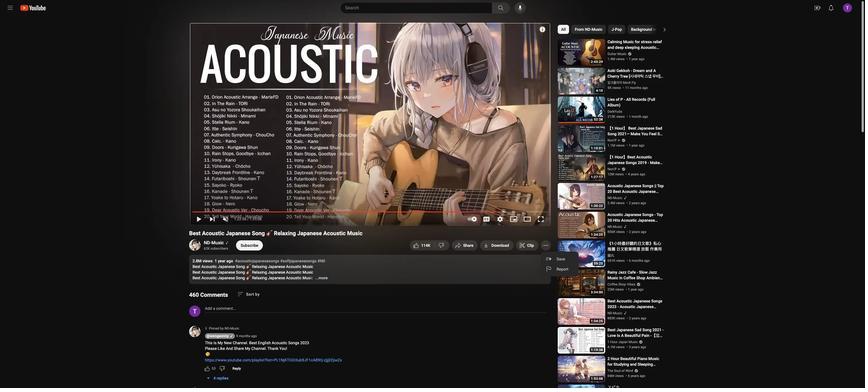 Task type: describe. For each thing, give the bounding box(es) containing it.
make for best
[[631, 132, 641, 136]]

nd- up 883k
[[608, 312, 614, 316]]

year down subscribers
[[218, 259, 226, 264]]

651k views
[[608, 259, 625, 263]]

2 for best
[[629, 201, 631, 205]]

1 hour, 34 minutes, 25 seconds element for best acoustic japanese songs 2023 - acoustic japanese songs to chill / study / sleep
[[591, 320, 604, 324]]

wind
[[626, 370, 634, 373]]

1 vertical spatial my
[[245, 347, 250, 351]]

guitar inside "calming music for stress relief and deep sleeping   acoustic guitar"
[[608, 51, 619, 55]]

ago for 2021—
[[639, 144, 645, 148]]

new
[[224, 341, 232, 346]]

study inside best acoustic japanese songs 2023 - acoustic japanese songs to chill / study / sleep
[[636, 311, 646, 315]]

beautiful inside "2 hour beautiful piano music for studying and sleeping 【bgm】"
[[621, 357, 637, 362]]

る曲】涙が止まらないほど泣け
[[608, 340, 663, 344]]

work,
[[614, 282, 624, 286]]

acoustic inside '【1 hour】best acoustic japanese songs 2019 - make you relax and for sleep'
[[637, 155, 652, 160]]

calming music for stress relief and deep sleeping   acoustic guitar
[[608, 40, 662, 55]]

/ inside youtube video player element
[[247, 217, 249, 222]]

59:25
[[594, 262, 604, 266]]

love
[[608, 334, 616, 338]]

【1 hour】best acoustic japanese songs 2019 - make you relax and for sleep
[[608, 155, 660, 171]]

1 month ago
[[630, 115, 649, 119]]

years for acoustic
[[632, 317, 640, 321]]

【bgm】
[[608, 368, 625, 373]]

aoki
[[608, 68, 616, 73]]

ago for hits
[[641, 230, 647, 234]]

subscribe
[[241, 244, 259, 248]]

hour】
[[615, 126, 628, 131]]

4 years ago
[[628, 173, 646, 177]]

2.8m views
[[193, 259, 213, 264]]

zjjjedjwzs
[[324, 358, 342, 363]]

best inside this is my new channel. best english acoustic songs 2023 please like and share my channel. thank you!
[[249, 341, 257, 346]]

Clip text field
[[528, 244, 534, 248]]

《1小時最好聽的日文歌》私心
[[608, 242, 662, 246]]

is inside this is my new channel. best english acoustic songs 2023 please like and share my channel. thank you!
[[214, 341, 217, 346]]

this is my new channel. best english acoustic songs 2023 please like and share my channel. thank you!
[[205, 341, 309, 351]]

noriチャ for 【1 hour】best acoustic japanese songs 2019 - make you relax and for sleep
[[608, 167, 621, 171]]

the
[[608, 370, 614, 373]]

years for -
[[631, 173, 639, 177]]

@wongsonny image
[[189, 327, 201, 338]]

from
[[575, 27, 584, 32]]

53
[[212, 367, 216, 371]]

4.1m views
[[608, 346, 625, 350]]

Add a comment... text field
[[205, 307, 236, 311]]

5k views
[[608, 86, 621, 90]]

0 vertical spatial my
[[218, 341, 223, 346]]

noriチャ for 【1 hour】 best japanese sad song 2021— make you feel sad & emotional
[[608, 139, 621, 143]]

studying
[[614, 363, 630, 367]]

like
[[218, 347, 225, 351]]

hour for 1
[[611, 341, 618, 345]]

22m views
[[608, 288, 624, 292]]

best inside 【1 hour】 best japanese sad song 2021— make you feel sad & emotional
[[629, 126, 637, 131]]

best inside best japanese sad song 2021 - love is a beautiful pain -【泣け る曲】涙が止まらないほど泣け る歌.
[[608, 328, 616, 333]]

9
[[236, 335, 238, 339]]

0 vertical spatial sad
[[656, 126, 663, 131]]

[시네마틱
[[629, 74, 644, 79]]

months for 日文歌單精選
[[632, 259, 644, 263]]

- inside '【1 hour】best acoustic japanese songs 2019 - make you relax and for sleep'
[[648, 161, 650, 165]]

songs up 856k
[[608, 224, 619, 229]]

japanese inside '【1 hour】best acoustic japanese songs 2019 - make you relax and for sleep'
[[608, 161, 625, 165]]

views for 883k views
[[617, 317, 625, 321]]

lies of p  - all records  (full album) by darkyuda 215,424 views 1 month ago 52 minutes element
[[608, 97, 665, 108]]

2.4m views
[[608, 201, 625, 205]]

2.4m
[[608, 201, 616, 205]]

views for 2.8m views
[[203, 259, 213, 264]]

acoustic japanese songs || top 20 best acoustic japanese songs 2023 by nd-music 2,443,112 views 2 years ago 1 hour, 30 minutes element
[[608, 183, 665, 200]]

share inside button
[[464, 244, 474, 248]]

year for deep
[[632, 57, 638, 61]]

1 vertical spatial shop
[[619, 283, 627, 287]]

beautiful inside best japanese sad song 2021 - love is a beautiful pain -【泣け る曲】涙が止まらないほど泣け る歌.
[[625, 334, 641, 338]]

tree
[[621, 74, 628, 79]]

views for 651k views
[[617, 259, 625, 263]]

nd- up @wongsonny
[[225, 327, 230, 331]]

2.8m
[[193, 259, 202, 264]]

and inside aoki gekkoh - dream and a cherry tree [시네마틱 스냅 무비] ep.15
[[646, 68, 653, 73]]

52:38
[[594, 118, 604, 122]]

best acoustic japanese song 🎸 relaxing japanese acoustic music
[[189, 230, 363, 237]]

views for 215k views
[[617, 115, 625, 119]]

best acoustic japanese songs 2023 - acoustic japanese songs to chill / study / sleep by nd-music 883,145 views 2 years ago 1 hour, 34 minutes element
[[608, 299, 665, 315]]

emotional
[[612, 138, 629, 142]]

sort by
[[246, 292, 260, 297]]

#acousticjapanesesongs link
[[235, 259, 280, 264]]

《1小時最好聽的日文歌》私心推薦 日文歌單精選 放鬆 作業用 by 貓丸 651,082 views 6 months ago 59 minutes element
[[608, 241, 665, 252]]

1 hour, 30 minutes, 22 seconds element
[[591, 204, 604, 208]]

views for 4.1m views
[[617, 346, 625, 350]]

english
[[258, 341, 271, 346]]

20 for best
[[608, 190, 613, 194]]

2:45:29
[[591, 60, 604, 64]]

report option
[[541, 265, 579, 275]]

#softjapanesesongs
[[281, 259, 317, 264]]

66m views
[[608, 375, 624, 379]]

tyler black image
[[189, 306, 201, 317]]

1 horizontal spatial of
[[622, 370, 625, 373]]

4 minutes, 10 seconds element
[[596, 89, 604, 93]]

best japanese sad song 2021 - love is a beautiful pain -【泣け る曲】涙が止まらないほど泣け る歌.
[[608, 328, 664, 350]]

views for 856k views
[[617, 230, 625, 234]]

【1 for 【1 hour】 best japanese sad song 2021— make you feel sad & emotional
[[608, 126, 614, 131]]

2023 inside acoustic japanese songs || top 20 best acoustic japanese songs 2023
[[620, 195, 629, 200]]

by for pinned
[[220, 327, 224, 331]]

darkyuda
[[608, 110, 623, 114]]

20 for hits
[[608, 218, 613, 223]]

1:27:17 link
[[558, 154, 606, 182]]

hour for 2
[[611, 357, 620, 362]]

report
[[557, 267, 569, 272]]

hits
[[614, 218, 621, 223]]

1:53:08
[[591, 377, 604, 381]]

1 hour, 10 minutes, 1 second element
[[591, 147, 604, 151]]

best acoustic japanese songs 2023 - acoustic japanese songs to chill / study / sleep
[[608, 299, 663, 315]]

music
[[654, 27, 665, 32]]

856k
[[608, 230, 616, 234]]

sleeping
[[625, 45, 640, 50]]

save option
[[541, 254, 579, 265]]

years for best
[[632, 201, 640, 205]]

0 horizontal spatial coffee
[[608, 283, 618, 287]]

aoki gekkoh - dream and a cherry tree [시네마틱 스냅 무비] ep.15
[[608, 68, 661, 84]]

relief
[[653, 40, 662, 44]]

guitar music
[[608, 52, 627, 56]]

ago for deep
[[639, 57, 645, 61]]

sad inside best japanese sad song 2021 - love is a beautiful pain -【泣け る曲】涙が止まらないほど泣け る歌.
[[635, 328, 642, 333]]

nd- up '2.4m' at the right bottom
[[608, 196, 614, 200]]

aoki gekkoh - dream and a cherry tree [시네마틱 스냅 무비] ep.15 by 밍크플라이 mink fly 5,056 views 11 months ago 4 minutes, 10 seconds element
[[608, 68, 665, 84]]

relax
[[616, 166, 626, 171]]

#acousticjapanesesongs #softjapanesesongs
[[235, 259, 317, 264]]

and inside rainy jazz cafe - slow jazz music in coffee shop ambience for work, study and relaxation
[[636, 282, 643, 286]]

- inside acoustic japanese songs - top 20 hits acoustic japanese songs
[[655, 213, 656, 217]]

piano
[[638, 357, 648, 362]]

ago for studying
[[640, 375, 646, 379]]

views for 1.1m views
[[617, 144, 625, 148]]

https://www.youtube.com/playlist?list=pl1njktigti3ub9jf1cab9q-zjjjedjwzs
[[205, 358, 342, 363]]

2 for acoustic
[[630, 317, 631, 321]]

- inside rainy jazz cafe - slow jazz music in coffee shop ambience for work, study and relaxation
[[637, 270, 639, 275]]

1.1m views
[[608, 144, 625, 148]]

2 years ago for hits
[[630, 230, 647, 234]]

(full
[[648, 97, 656, 102]]

music inside rainy jazz cafe - slow jazz music in coffee shop ambience for work, study and relaxation
[[608, 276, 619, 281]]

lies
[[608, 97, 615, 102]]

acoustic inside this is my new channel. best english acoustic songs 2023 please like and share my channel. thank you!
[[272, 341, 287, 346]]

1 year ago for deep
[[629, 57, 645, 61]]

a
[[213, 307, 215, 311]]

2 for hits
[[630, 230, 631, 234]]

Download text field
[[492, 244, 510, 248]]

song inside 【1 hour】 best japanese sad song 2021— make you feel sad & emotional
[[608, 132, 617, 136]]

1 vertical spatial sad
[[658, 132, 665, 136]]

1 vertical spatial 4
[[426, 244, 428, 248]]

list box containing save
[[541, 252, 579, 277]]

6 for beautiful
[[628, 375, 630, 379]]

make for acoustic
[[651, 161, 660, 165]]

&
[[608, 138, 611, 142]]

rainy jazz cafe - slow jazz music in coffee shop ambience for work, study and relaxation
[[608, 270, 665, 286]]

subscribers
[[211, 247, 228, 251]]

songs down relaxation
[[652, 299, 663, 304]]

2 horizontal spatial /
[[647, 311, 649, 315]]

Best Acoustic Japanese Song 🎸 Relaxing Japanese Acoustic Music Best Acoustic Japanese Song 🎸 Relaxing Japanese Acoustic Music Best Acoustic Japanese Song 🎸 Relaxing Japanese Acoustic Music text field
[[193, 265, 314, 281]]

0 horizontal spatial channel.
[[233, 341, 248, 346]]

songs down acoustic japanese songs || top 20 best acoustic japanese songs 2023
[[643, 213, 654, 217]]

records
[[632, 97, 647, 102]]

1 year ago down subscribers
[[215, 259, 233, 264]]

sleep inside best acoustic japanese songs 2023 - acoustic japanese songs to chill / study / sleep
[[650, 311, 660, 315]]

nd- up 856k
[[608, 225, 614, 229]]

ago for acoustic
[[641, 317, 647, 321]]

autoplay is on image
[[467, 218, 477, 222]]

pain
[[642, 334, 650, 338]]

songs left ||
[[643, 184, 654, 188]]

best inside acoustic japanese songs || top 20 best acoustic japanese songs 2023
[[614, 190, 622, 194]]

clip button
[[516, 241, 539, 251]]

😘 image
[[206, 352, 210, 357]]

Reply text field
[[233, 367, 241, 371]]

nd-music up 62k subscribers element
[[204, 240, 224, 246]]

p
[[621, 97, 624, 102]]

【1 hour】best acoustic japanese songs 2019 - make you relax and for sleep by noriチャ 12,453,039 views 4 years ago 1 hour, 27 minutes element
[[608, 154, 665, 171]]

6 for 日文歌單精選
[[630, 259, 631, 263]]

ago for music
[[638, 288, 644, 292]]

1 horizontal spatial /
[[633, 311, 635, 315]]

放鬆
[[642, 247, 650, 252]]

months for -
[[630, 86, 642, 90]]

9 months ago
[[236, 335, 257, 339]]

views for 22m views
[[616, 288, 624, 292]]

year for 2021—
[[632, 144, 638, 148]]

a inside aoki gekkoh - dream and a cherry tree [시네마틱 스냅 무비] ep.15
[[654, 68, 657, 73]]

@wongsonny
[[207, 334, 229, 339]]

and inside '【1 hour】best acoustic japanese songs 2019 - make you relax and for sleep'
[[626, 166, 633, 171]]

vibes
[[627, 283, 636, 287]]

1 vertical spatial channel.
[[251, 347, 267, 351]]

2023 inside best acoustic japanese songs 2023 - acoustic japanese songs to chill / study / sleep
[[608, 305, 617, 310]]

11 months ago
[[626, 86, 648, 90]]

from nd-music
[[575, 27, 603, 32]]

12m views
[[608, 173, 624, 177]]

show cards image
[[538, 24, 548, 35]]

for inside "calming music for stress relief and deep sleeping   acoustic guitar"
[[635, 40, 641, 44]]

j-pop
[[612, 27, 623, 32]]

1:34:25 link for acoustic japanese songs - top 20 hits acoustic japanese songs
[[558, 212, 606, 239]]

years for studying
[[631, 375, 639, 379]]

1 hour, 19 minutes, 38 seconds element
[[591, 349, 604, 353]]



Task type: locate. For each thing, give the bounding box(es) containing it.
2 【1 from the top
[[608, 155, 614, 160]]

3 years ago
[[629, 346, 647, 350]]

ago inside 9 months ago link
[[251, 335, 257, 339]]

0 vertical spatial 4
[[628, 173, 630, 177]]

1 horizontal spatial coffee
[[624, 276, 636, 281]]

acoustic japanese songs - top 20 hits acoustic japanese songs
[[608, 213, 664, 229]]

20
[[608, 190, 613, 194], [608, 218, 613, 223]]

https://www.youtube.com/playlist?list=pl1njktigti3ub9jf1cab9q-
[[205, 358, 324, 363]]

nd-music for acoustic japanese songs || top 20 best acoustic japanese songs 2023
[[608, 196, 623, 200]]

song inside best japanese sad song 2021 - love is a beautiful pain -【泣け る曲】涙が止まらないほど泣け る歌.
[[643, 328, 652, 333]]

0 vertical spatial is
[[617, 334, 621, 338]]

Share text field
[[464, 244, 474, 248]]

cafe
[[628, 270, 636, 275]]

215k
[[608, 115, 616, 119]]

year down "calming music for stress relief and deep sleeping   acoustic guitar"
[[632, 57, 638, 61]]

2 vertical spatial 2023
[[300, 341, 309, 346]]

sleep up the 2021
[[650, 311, 660, 315]]

and down "calming"
[[608, 45, 615, 50]]

a inside best japanese sad song 2021 - love is a beautiful pain -【泣け る曲】涙が止まらないほど泣け る歌.
[[622, 334, 624, 338]]

sad up feel
[[656, 126, 663, 131]]

by inside dropdown button
[[255, 292, 260, 297]]

2 down 4.1m
[[608, 357, 610, 362]]

1 vertical spatial hour
[[611, 357, 620, 362]]

883k views
[[608, 317, 625, 321]]

in
[[620, 276, 623, 281]]

1 horizontal spatial you
[[642, 132, 649, 136]]

japanese
[[638, 126, 655, 131], [608, 161, 625, 165], [625, 184, 642, 188], [639, 190, 656, 194], [625, 213, 642, 217], [638, 218, 656, 223], [226, 230, 251, 237], [298, 230, 322, 237], [218, 265, 235, 269], [268, 265, 285, 269], [218, 270, 235, 275], [268, 270, 285, 275], [218, 276, 235, 281], [268, 276, 285, 281], [634, 299, 651, 304], [637, 305, 654, 310], [617, 328, 634, 333]]

0 horizontal spatial is
[[214, 341, 217, 346]]

0 vertical spatial 2 years ago
[[629, 201, 647, 205]]

2 years ago for acoustic
[[630, 317, 647, 321]]

1 horizontal spatial is
[[617, 334, 621, 338]]

years down chill
[[632, 317, 640, 321]]

0 vertical spatial share
[[464, 244, 474, 248]]

1 1:34:25 from the top
[[591, 233, 604, 237]]

【1 inside '【1 hour】best acoustic japanese songs 2019 - make you relax and for sleep'
[[608, 155, 614, 160]]

【1 hour】 best japanese sad song 2021— make you feel sad & emotional by noriチャ 1,198,303 views 1 year ago 1 hour, 10 minutes element
[[608, 126, 665, 142]]

slow
[[640, 270, 648, 275]]

1 hour, 34 minutes, 25 seconds element left 856k
[[591, 233, 604, 237]]

tab list
[[558, 23, 759, 36]]

2 guitar from the top
[[608, 52, 617, 56]]

ago for cherry
[[643, 86, 648, 90]]

2 20 from the top
[[608, 218, 613, 223]]

1 vertical spatial a
[[622, 334, 624, 338]]

by right 'sort' at the left of the page
[[255, 292, 260, 297]]

2 years ago down acoustic japanese songs - top 20 hits acoustic japanese songs
[[630, 230, 647, 234]]

1 1:34:25 link from the top
[[558, 212, 606, 239]]

2 inside "2 hour beautiful piano music for studying and sleeping 【bgm】"
[[608, 357, 610, 362]]

0 vertical spatial study
[[625, 282, 635, 286]]

songs up '2.4m' at the right bottom
[[608, 195, 619, 200]]

all right p
[[627, 97, 631, 102]]

0 horizontal spatial a
[[622, 334, 624, 338]]

1 year ago
[[629, 57, 645, 61], [629, 144, 645, 148], [215, 259, 233, 264], [628, 288, 644, 292]]

【1 inside 【1 hour】 best japanese sad song 2021— make you feel sad & emotional
[[608, 126, 614, 131]]

0 vertical spatial coffee
[[624, 276, 636, 281]]

you inside '【1 hour】best acoustic japanese songs 2019 - make you relax and for sleep'
[[608, 166, 615, 171]]

1:34:25 for acoustic japanese songs - top 20 hits acoustic japanese songs
[[591, 233, 604, 237]]

2 vertical spatial months
[[239, 335, 251, 339]]

0 vertical spatial you
[[642, 132, 649, 136]]

years for love
[[632, 346, 640, 350]]

22m
[[608, 288, 615, 292]]

1 vertical spatial is
[[214, 341, 217, 346]]

0 vertical spatial all
[[562, 27, 566, 32]]

years down acoustic japanese songs || top 20 best acoustic japanese songs 2023
[[632, 201, 640, 205]]

sleep
[[641, 166, 651, 171], [650, 311, 660, 315]]

2 hours, 45 minutes, 29 seconds element
[[591, 60, 604, 64]]

0 vertical spatial noriチャ
[[608, 139, 621, 143]]

japanese inside 【1 hour】 best japanese sad song 2021— make you feel sad & emotional
[[638, 126, 655, 131]]

lies of p  - all records  (full album)
[[608, 97, 656, 108]]

for up the sleeping
[[635, 40, 641, 44]]

@wongsonny link
[[207, 334, 229, 339]]

ago for love
[[641, 346, 647, 350]]

make inside 【1 hour】 best japanese sad song 2021— make you feel sad & emotional
[[631, 132, 641, 136]]

1 vertical spatial 6
[[628, 375, 630, 379]]

1:34:25 link down 1 hour, 30 minutes, 22 seconds element
[[558, 212, 606, 239]]

2 hour beautiful piano music for studying and sleeping 【bgm】 by the soul of wind 66,803,524 views 6 years ago 1 hour, 53 minutes element
[[608, 357, 665, 373]]

1 vertical spatial 2 years ago
[[630, 230, 647, 234]]

0 horizontal spatial jazz
[[619, 270, 627, 275]]

1 hour, 34 minutes, 25 seconds element
[[591, 233, 604, 237], [591, 320, 604, 324]]

스냅
[[645, 74, 652, 79]]

top for acoustic japanese songs - top 20 hits acoustic japanese songs
[[657, 213, 664, 217]]

Search text field
[[345, 4, 491, 12]]

【1
[[608, 126, 614, 131], [608, 155, 614, 160]]

1 horizontal spatial jazz
[[649, 270, 657, 275]]

2 1:34:25 link from the top
[[558, 299, 606, 326]]

0 vertical spatial top
[[658, 184, 664, 188]]

1 vertical spatial noriチャ
[[608, 167, 621, 171]]

3
[[629, 346, 631, 350]]

make
[[631, 132, 641, 136], [651, 161, 660, 165]]

and inside "2 hour beautiful piano music for studying and sleeping 【bgm】"
[[631, 363, 637, 367]]

share button
[[452, 241, 478, 251]]

ago down acoustic japanese songs - top 20 hits acoustic japanese songs by nd-music 856,698 views 2 years ago 1 hour, 34 minutes element
[[641, 230, 647, 234]]

shop down in
[[619, 283, 627, 287]]

nd-music for acoustic japanese songs - top 20 hits acoustic japanese songs
[[608, 225, 623, 229]]

months up slow
[[632, 259, 644, 263]]

2 years ago for best
[[629, 201, 647, 205]]

ago down best acoustic japanese songs 2023 - acoustic japanese songs to chill / study / sleep by nd-music 883,145 views 2 years ago 1 hour, 34 minutes element
[[641, 317, 647, 321]]

0 vertical spatial 20
[[608, 190, 613, 194]]

and up wind
[[631, 363, 637, 367]]

study inside rainy jazz cafe - slow jazz music in coffee shop ambience for work, study and relaxation
[[625, 282, 635, 286]]

0 horizontal spatial my
[[218, 341, 223, 346]]

best inside best acoustic japanese songs 2023 - acoustic japanese songs to chill / study / sleep
[[608, 299, 616, 304]]

2 years ago
[[629, 201, 647, 205], [630, 230, 647, 234], [630, 317, 647, 321]]

1 vertical spatial 2023
[[608, 305, 617, 310]]

856k views
[[608, 230, 625, 234]]

nd- up '62k'
[[204, 240, 212, 246]]

for inside rainy jazz cafe - slow jazz music in coffee shop ambience for work, study and relaxation
[[608, 282, 613, 286]]

sleep inside '【1 hour】best acoustic japanese songs 2019 - make you relax and for sleep'
[[641, 166, 651, 171]]

1 vertical spatial coffee
[[608, 283, 618, 287]]

ago down acoustic japanese songs || top 20 best acoustic japanese songs 2023
[[641, 201, 647, 205]]

for inside "2 hour beautiful piano music for studying and sleeping 【bgm】"
[[608, 363, 613, 367]]

youtube video player element
[[189, 23, 551, 226]]

you for relax
[[608, 166, 615, 171]]

make right the 2019
[[651, 161, 660, 165]]

views right 651k
[[617, 259, 625, 263]]

4
[[628, 173, 630, 177], [426, 244, 428, 248]]

sad right feel
[[658, 132, 665, 136]]

0 vertical spatial of
[[616, 97, 620, 102]]

1 horizontal spatial 2023
[[608, 305, 617, 310]]

1 year ago down vibes
[[628, 288, 644, 292]]

views for 1.4m views
[[617, 57, 625, 61]]

of right the soul
[[622, 370, 625, 373]]

ago down subscribers
[[227, 259, 233, 264]]

0 horizontal spatial share
[[234, 347, 244, 351]]

by for sort
[[255, 292, 260, 297]]

coffee inside rainy jazz cafe - slow jazz music in coffee shop ambience for work, study and relaxation
[[624, 276, 636, 281]]

1 hour japan music
[[608, 341, 638, 345]]

2 vertical spatial 2 years ago
[[630, 317, 647, 321]]

0 vertical spatial sleep
[[641, 166, 651, 171]]

【1 left hour】
[[608, 126, 614, 131]]

feel
[[650, 132, 657, 136]]

- inside aoki gekkoh - dream and a cherry tree [시네마틱 스냅 무비] ep.15
[[631, 68, 633, 73]]

0 vertical spatial hour
[[611, 341, 618, 345]]

of left p
[[616, 97, 620, 102]]

1:10:01
[[591, 147, 604, 151]]

ago for (full
[[643, 115, 649, 119]]

this
[[205, 341, 213, 346]]

j-
[[612, 27, 616, 32]]

1 year ago for music
[[628, 288, 644, 292]]

밍크플라이 mink fly
[[608, 81, 636, 85]]

beautiful up "studying"
[[621, 357, 637, 362]]

sort
[[246, 292, 254, 297]]

album)
[[608, 103, 621, 108]]

1 hour, 34 minutes, 25 seconds element left 883k
[[591, 320, 604, 324]]

hour up the る歌.
[[611, 341, 618, 345]]

years down wind
[[631, 375, 639, 379]]

1:34:25 link down 3:34:00
[[558, 299, 606, 326]]

1 vertical spatial all
[[627, 97, 631, 102]]

sleep down the 2019
[[641, 166, 651, 171]]

months down fly
[[630, 86, 642, 90]]

2 jazz from the left
[[649, 270, 657, 275]]

4:10 link
[[558, 68, 606, 95]]

acoustic inside "calming music for stress relief and deep sleeping   acoustic guitar"
[[641, 45, 657, 50]]

month
[[632, 115, 642, 119]]

0 vertical spatial by
[[255, 292, 260, 297]]

share inside this is my new channel. best english acoustic songs 2023 please like and share my channel. thank you!
[[234, 347, 244, 351]]

6 months ago
[[630, 259, 650, 263]]

hour inside "2 hour beautiful piano music for studying and sleeping 【bgm】"
[[611, 357, 620, 362]]

推薦
[[608, 247, 616, 252]]

20 left the hits
[[608, 218, 613, 223]]

1 20 from the top
[[608, 190, 613, 194]]

Subscribe text field
[[241, 244, 259, 248]]

3:34:00
[[591, 291, 604, 295]]

2 noriチャ from the top
[[608, 167, 621, 171]]

by right pinned
[[220, 327, 224, 331]]

0 vertical spatial 6
[[630, 259, 631, 263]]

clip
[[528, 244, 534, 248]]

0 horizontal spatial make
[[631, 132, 641, 136]]

1 horizontal spatial my
[[245, 347, 250, 351]]

top for acoustic japanese songs || top 20 best acoustic japanese songs 2023
[[658, 184, 664, 188]]

2 1 hour, 34 minutes, 25 seconds element from the top
[[591, 320, 604, 324]]

beautiful up る曲】涙が止まらないほど泣け
[[625, 334, 641, 338]]

0 vertical spatial make
[[631, 132, 641, 136]]

ago right month
[[643, 115, 649, 119]]

3 hours, 34 minutes element
[[591, 291, 604, 295]]

1:22:58
[[234, 217, 246, 222]]

1:34:25 link for best acoustic japanese songs 2023 - acoustic japanese songs to chill / study / sleep
[[558, 299, 606, 326]]

2 down chill
[[630, 317, 631, 321]]

calming music for stress relief and deep sleeping   acoustic guitar by guitar music 1,419,110 views 1 year ago 2 hours, 45 minutes element
[[608, 39, 665, 55]]

and left for
[[626, 166, 633, 171]]

1 vertical spatial top
[[657, 213, 664, 217]]

views down guitar music
[[617, 57, 625, 61]]

years for hits
[[632, 230, 640, 234]]

ago up this is my new channel. best english acoustic songs 2023 please like and share my channel. thank you!
[[251, 335, 257, 339]]

nd- inside tab list
[[585, 27, 592, 32]]

for up the
[[608, 363, 613, 367]]

#acousticjapanesesongs
[[235, 259, 280, 264]]

0 vertical spatial 1 hour, 34 minutes, 25 seconds element
[[591, 233, 604, 237]]

years down for
[[631, 173, 639, 177]]

6 years ago
[[628, 375, 646, 379]]

top inside acoustic japanese songs || top 20 best acoustic japanese songs 2023
[[658, 184, 664, 188]]

0 horizontal spatial all
[[562, 27, 566, 32]]

0 vertical spatial shop
[[637, 276, 646, 281]]

0 vertical spatial 【1
[[608, 126, 614, 131]]

year for music
[[631, 288, 638, 292]]

sad up る曲】涙が止まらないほど泣け
[[635, 328, 642, 333]]

0 horizontal spatial study
[[625, 282, 635, 286]]

1 vertical spatial 1:34:25
[[591, 320, 604, 324]]

songs inside '【1 hour】best acoustic japanese songs 2019 - make you relax and for sleep'
[[626, 161, 637, 165]]

a up 1 hour japan music
[[622, 334, 624, 338]]

months right 9
[[239, 335, 251, 339]]

2 down acoustic japanese songs || top 20 best acoustic japanese songs 2023
[[629, 201, 631, 205]]

12m
[[608, 173, 615, 177]]

1 hour, 53 minutes, 8 seconds element
[[591, 377, 604, 381]]

list box
[[541, 252, 579, 277]]

my down 9 months ago link
[[245, 347, 250, 351]]

channel. down english
[[251, 347, 267, 351]]

pinned
[[209, 327, 220, 331]]

#nd link
[[318, 259, 326, 264]]

1.4m views
[[608, 57, 625, 61]]

ago up dream
[[639, 57, 645, 61]]

all left from on the right top of the page
[[562, 27, 566, 32]]

20 inside acoustic japanese songs - top 20 hits acoustic japanese songs
[[608, 218, 613, 223]]

ago down rainy jazz cafe - slow jazz music in coffee shop ambience for work, study and relaxation
[[638, 288, 644, 292]]

jazz up ambience
[[649, 270, 657, 275]]

1:27:17
[[591, 175, 604, 179]]

ago for best
[[641, 201, 647, 205]]

coffee shop vibes
[[608, 283, 636, 287]]

1 1 hour, 34 minutes, 25 seconds element from the top
[[591, 233, 604, 237]]

jazz
[[619, 270, 627, 275], [649, 270, 657, 275]]

save
[[557, 257, 566, 262]]

top
[[658, 184, 664, 188], [657, 213, 664, 217]]

ep.15
[[608, 80, 618, 84]]

1 year ago for 2021—
[[629, 144, 645, 148]]

スピカ by ロクデナシ -rokudenashi- 1,916,877 views 5 months ago 2 minutes, 46 seconds element
[[608, 385, 665, 389]]

subscribe button
[[236, 241, 263, 251]]

and up 스냅
[[646, 68, 653, 73]]

1:34:25 left 856k
[[591, 233, 604, 237]]

pinned by nd-music
[[209, 327, 239, 331]]

2 1:34:25 from the top
[[591, 320, 604, 324]]

59 minutes, 25 seconds element
[[594, 262, 604, 266]]

is right "this"
[[214, 341, 217, 346]]

shop inside rainy jazz cafe - slow jazz music in coffee shop ambience for work, study and relaxation
[[637, 276, 646, 281]]

acoustic japanese songs - top 20 hits acoustic japanese songs by nd-music 856,698 views 2 years ago 1 hour, 34 minutes element
[[608, 212, 665, 229]]

views for 5k views
[[613, 86, 621, 90]]

-
[[631, 68, 633, 73], [625, 97, 626, 102], [648, 161, 650, 165], [655, 213, 656, 217], [637, 270, 639, 275], [618, 305, 619, 310], [663, 328, 664, 333], [651, 334, 652, 338]]

0 horizontal spatial by
[[220, 327, 224, 331]]

1 hour, 34 minutes, 25 seconds element for acoustic japanese songs - top 20 hits acoustic japanese songs
[[591, 233, 604, 237]]

noriチャ up the 12m views
[[608, 167, 621, 171]]

1 vertical spatial 20
[[608, 218, 613, 223]]

gekkoh
[[617, 68, 630, 73]]

《1小時最好聽的日文歌》私心 推薦 日文歌單精選 放鬆 作業用
[[608, 242, 662, 252]]

1 year ago down "calming music for stress relief and deep sleeping   acoustic guitar"
[[629, 57, 645, 61]]

views down emotional
[[617, 144, 625, 148]]

62k subscribers
[[204, 247, 228, 251]]

1:19:38
[[591, 349, 604, 353]]

【1 hour】 best japanese sad song 2021— make you feel sad & emotional
[[608, 126, 665, 142]]

2
[[629, 201, 631, 205], [630, 230, 631, 234], [630, 317, 631, 321], [608, 357, 610, 362]]

relaxing
[[274, 230, 296, 237], [252, 265, 267, 269], [252, 270, 267, 275], [252, 276, 267, 281]]

make inside '【1 hour】best acoustic japanese songs 2019 - make you relax and for sleep'
[[651, 161, 660, 165]]

ago for -
[[640, 173, 646, 177]]

is right love
[[617, 334, 621, 338]]

years down acoustic japanese songs - top 20 hits acoustic japanese songs
[[632, 230, 640, 234]]

soul
[[615, 370, 621, 373]]

2 years ago down acoustic japanese songs || top 20 best acoustic japanese songs 2023
[[629, 201, 647, 205]]

views down to
[[617, 317, 625, 321]]

1 vertical spatial sleep
[[650, 311, 660, 315]]

coffee down cafe
[[624, 276, 636, 281]]

nd-music up 883k views
[[608, 312, 623, 316]]

you inside 【1 hour】 best japanese sad song 2021— make you feel sad & emotional
[[642, 132, 649, 136]]

avatar image image
[[844, 3, 853, 12]]

1 jazz from the left
[[619, 270, 627, 275]]

0 horizontal spatial of
[[616, 97, 620, 102]]

0 vertical spatial channel.
[[233, 341, 248, 346]]

1:19:38 link
[[558, 328, 606, 355]]

215k views
[[608, 115, 625, 119]]

ago down 放鬆
[[645, 259, 650, 263]]

62k subscribers element
[[204, 246, 228, 252]]

views for 66m views
[[616, 375, 624, 379]]

【1 down 1.1m
[[608, 155, 614, 160]]

0 vertical spatial a
[[654, 68, 657, 73]]

1 horizontal spatial shop
[[637, 276, 646, 281]]

20 inside acoustic japanese songs || top 20 best acoustic japanese songs 2023
[[608, 190, 613, 194]]

seek slider slider
[[193, 209, 548, 214]]

background music
[[632, 27, 665, 32]]

1 vertical spatial months
[[632, 259, 644, 263]]

views right '2.4m' at the right bottom
[[617, 201, 625, 205]]

you for feel
[[642, 132, 649, 136]]

2:45:29 link
[[558, 39, 606, 66]]

0 horizontal spatial shop
[[619, 283, 627, 287]]

music inside "calming music for stress relief and deep sleeping   acoustic guitar"
[[624, 40, 634, 44]]

1 year ago down 【1 hour】 best japanese sad song 2021— make you feel sad & emotional
[[629, 144, 645, 148]]

0 horizontal spatial 4
[[426, 244, 428, 248]]

1:34:25 for best acoustic japanese songs 2023 - acoustic japanese songs to chill / study / sleep
[[591, 320, 604, 324]]

1 horizontal spatial study
[[636, 311, 646, 315]]

@wongsonny, official artist channel element
[[207, 334, 229, 339]]

ago down sleeping
[[640, 375, 646, 379]]

months
[[630, 86, 642, 90], [632, 259, 644, 263], [239, 335, 251, 339]]

views for 2.4m views
[[617, 201, 625, 205]]

guitar
[[608, 51, 619, 55], [608, 52, 617, 56]]

japanese inside best japanese sad song 2021 - love is a beautiful pain -【泣け る曲】涙が止まらないほど泣け る歌.
[[617, 328, 634, 333]]

None search field
[[330, 2, 512, 14]]

share right and
[[234, 347, 244, 351]]

1 vertical spatial you
[[608, 166, 615, 171]]

53 likes element
[[212, 367, 216, 372]]

is
[[617, 334, 621, 338], [214, 341, 217, 346]]

songs up 883k
[[608, 311, 619, 315]]

1:34:25
[[591, 233, 604, 237], [591, 320, 604, 324]]

songs up https://www.youtube.com/playlist?list=pl1njktigti3ub9jf1cab9q-zjjjedjwzs link
[[288, 341, 300, 346]]

1 hour, 27 minutes, 17 seconds element
[[591, 175, 604, 179]]

best
[[629, 126, 637, 131], [614, 190, 622, 194], [189, 230, 201, 237], [193, 265, 201, 269], [193, 270, 201, 275], [193, 276, 201, 281], [608, 299, 616, 304], [608, 328, 616, 333], [249, 341, 257, 346]]

【1 for 【1 hour】best acoustic japanese songs 2019 - make you relax and for sleep
[[608, 155, 614, 160]]

...more button
[[315, 276, 328, 281]]

of inside lies of p  - all records  (full album)
[[616, 97, 620, 102]]

jazz up in
[[619, 270, 627, 275]]

make right 2021—
[[631, 132, 641, 136]]

songs inside this is my new channel. best english acoustic songs 2023 please like and share my channel. thank you!
[[288, 341, 300, 346]]

0 vertical spatial 1:34:25 link
[[558, 212, 606, 239]]

1 vertical spatial 1 hour, 34 minutes, 25 seconds element
[[591, 320, 604, 324]]

1:53:08 link
[[558, 357, 606, 384]]

channel. down 9
[[233, 341, 248, 346]]

1 horizontal spatial 4
[[628, 173, 630, 177]]

2 years ago down chill
[[630, 317, 647, 321]]

views down 1 hour japan music
[[617, 346, 625, 350]]

1 horizontal spatial make
[[651, 161, 660, 165]]

best japanese sad song 2021 - love is a beautiful pain -【泣ける曲】涙が止まらないほど泣ける歌. by 1 hour japan music 4,152,759 views 3 years ago 1 hour, 19 minutes element
[[608, 328, 665, 350]]

4:10
[[596, 89, 604, 93]]

1 horizontal spatial share
[[464, 244, 474, 248]]

1.1m
[[608, 144, 616, 148]]

0 horizontal spatial /
[[247, 217, 249, 222]]

add
[[205, 307, 212, 311]]

for up 22m
[[608, 282, 613, 286]]

1 vertical spatial make
[[651, 161, 660, 165]]

1 vertical spatial beautiful
[[621, 357, 637, 362]]

1 horizontal spatial by
[[255, 292, 260, 297]]

0 vertical spatial for
[[635, 40, 641, 44]]

hour up "studying"
[[611, 357, 620, 362]]

top inside acoustic japanese songs - top 20 hits acoustic japanese songs
[[657, 213, 664, 217]]

year down 【1 hour】 best japanese sad song 2021— make you feel sad & emotional
[[632, 144, 638, 148]]

views down 밍크플라이
[[613, 86, 621, 90]]

0 horizontal spatial you
[[608, 166, 615, 171]]

2 vertical spatial for
[[608, 363, 613, 367]]

2 horizontal spatial 2023
[[620, 195, 629, 200]]

1 horizontal spatial channel.
[[251, 347, 267, 351]]

1 horizontal spatial all
[[627, 97, 631, 102]]

views down relax
[[616, 173, 624, 177]]

rainy jazz cafe - slow jazz music in coffee shop ambience for work, study and relaxation by coffee shop vibes 22,610,431 views 1 year ago 3 hours, 34 minutes element
[[608, 270, 665, 286]]

1 guitar from the top
[[608, 51, 619, 55]]

6 down "日文歌單精選" on the bottom right
[[630, 259, 631, 263]]

1 vertical spatial 1:34:25 link
[[558, 299, 606, 326]]

views right 2.8m
[[203, 259, 213, 264]]

1 vertical spatial 【1
[[608, 155, 614, 160]]

1 horizontal spatial a
[[654, 68, 657, 73]]

views for 12m views
[[616, 173, 624, 177]]

song
[[608, 132, 617, 136], [252, 230, 265, 237], [236, 265, 245, 269], [236, 270, 245, 275], [236, 276, 245, 281], [643, 328, 652, 333]]

1 【1 from the top
[[608, 126, 614, 131]]

is inside best japanese sad song 2021 - love is a beautiful pain -【泣け る曲】涙が止まらないほど泣け る歌.
[[617, 334, 621, 338]]

nd-music for best acoustic japanese songs 2023 - acoustic japanese songs to chill / study / sleep
[[608, 312, 623, 316]]

all inside lies of p  - all records  (full album)
[[627, 97, 631, 102]]

- inside lies of p  - all records  (full album)
[[625, 97, 626, 102]]

views right 856k
[[617, 230, 625, 234]]

0 vertical spatial beautiful
[[625, 334, 641, 338]]

ago down 스냅
[[643, 86, 648, 90]]

and
[[226, 347, 233, 351]]

1 vertical spatial by
[[220, 327, 224, 331]]

0 vertical spatial months
[[630, 86, 642, 90]]

2 vertical spatial sad
[[635, 328, 642, 333]]

background
[[632, 27, 653, 32]]

52 minutes, 38 seconds element
[[594, 118, 604, 122]]

and inside "calming music for stress relief and deep sleeping   acoustic guitar"
[[608, 45, 615, 50]]

nd-
[[585, 27, 592, 32], [608, 196, 614, 200], [608, 225, 614, 229], [204, 240, 212, 246], [608, 312, 614, 316], [225, 327, 230, 331]]

1 noriチャ from the top
[[608, 139, 621, 143]]

1 vertical spatial for
[[608, 282, 613, 286]]

tab list containing all
[[558, 23, 759, 36]]

noriチャ
[[608, 139, 621, 143], [608, 167, 621, 171]]

1 vertical spatial share
[[234, 347, 244, 351]]

songs up for
[[626, 161, 637, 165]]

2023 inside this is my new channel. best english acoustic songs 2023 please like and share my channel. thank you!
[[300, 341, 309, 346]]

る歌.
[[608, 345, 617, 350]]

1 vertical spatial study
[[636, 311, 646, 315]]

music inside "2 hour beautiful piano music for studying and sleeping 【bgm】"
[[649, 357, 660, 362]]

0 vertical spatial 1:34:25
[[591, 233, 604, 237]]

1 vertical spatial of
[[622, 370, 625, 373]]

6
[[630, 259, 631, 263], [628, 375, 630, 379]]

- inside best acoustic japanese songs 2023 - acoustic japanese songs to chill / study / sleep
[[618, 305, 619, 310]]

0 vertical spatial 2023
[[620, 195, 629, 200]]

貓丸
[[608, 254, 615, 258]]



Task type: vqa. For each thing, say whether or not it's contained in the screenshot.


